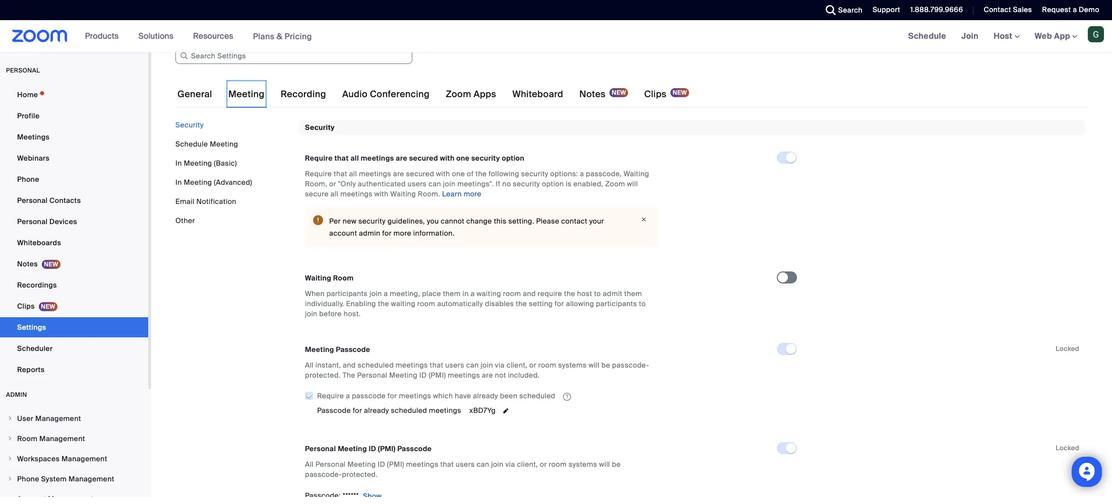 Task type: describe. For each thing, give the bounding box(es) containing it.
banner containing products
[[0, 20, 1113, 53]]

1 horizontal spatial security
[[305, 123, 335, 132]]

the right enabling
[[378, 300, 389, 309]]

personal devices
[[17, 217, 77, 226]]

(advanced)
[[214, 178, 252, 187]]

profile
[[17, 111, 40, 121]]

meetings link
[[0, 127, 148, 147]]

search button
[[819, 0, 866, 20]]

phone link
[[0, 169, 148, 190]]

contact sales
[[984, 5, 1033, 14]]

meetings".
[[458, 180, 494, 189]]

id inside all instant, and scheduled meetings that users can join via client, or room systems will be passcode- protected. the personal meeting id (pmi) meetings are not included.
[[420, 371, 427, 381]]

the inside the require that all meetings are secured with one of the following security options: a passcode, waiting room, or "only authenticated users can join meetings". if no security option is enabled, zoom will secure all meetings with waiting room.
[[476, 170, 487, 179]]

change
[[467, 217, 492, 226]]

is
[[566, 180, 572, 189]]

request a demo
[[1043, 5, 1100, 14]]

admin
[[359, 229, 381, 238]]

room.
[[418, 190, 440, 199]]

been
[[500, 392, 518, 401]]

scheduler link
[[0, 339, 148, 359]]

plans & pricing
[[253, 31, 312, 42]]

automatically
[[437, 300, 483, 309]]

options:
[[551, 170, 578, 179]]

you
[[427, 217, 439, 226]]

per
[[329, 217, 341, 226]]

users inside the require that all meetings are secured with one of the following security options: a passcode, waiting room, or "only authenticated users can join meetings". if no security option is enabled, zoom will secure all meetings with waiting room.
[[408, 180, 427, 189]]

when participants join a meeting, place them in a waiting room and require the host to admit them individually. enabling the waiting room automatically disables the setting for allowing participants to join before host.
[[305, 290, 646, 319]]

schedule for schedule meeting
[[176, 140, 208, 149]]

security element
[[299, 120, 1086, 498]]

disables
[[485, 300, 514, 309]]

cannot
[[441, 217, 465, 226]]

management for room management
[[39, 435, 85, 444]]

not
[[495, 371, 506, 381]]

user management menu item
[[0, 410, 148, 429]]

client, inside 'all personal meeting id (pmi) meetings that users can join via client, or room systems will be passcode-protected.'
[[517, 461, 538, 470]]

profile link
[[0, 106, 148, 126]]

demo
[[1079, 5, 1100, 14]]

which
[[433, 392, 453, 401]]

user management
[[17, 415, 81, 424]]

tabs of my account settings page tab list
[[176, 80, 691, 108]]

close image
[[638, 216, 650, 225]]

via inside 'all personal meeting id (pmi) meetings that users can join via client, or room systems will be passcode-protected.'
[[506, 461, 515, 470]]

(pmi) inside all instant, and scheduled meetings that users can join via client, or room systems will be passcode- protected. the personal meeting id (pmi) meetings are not included.
[[429, 371, 446, 381]]

pricing
[[285, 31, 312, 42]]

conferencing
[[370, 88, 430, 100]]

a inside application
[[346, 392, 350, 401]]

per new security guidelines, you cannot change this setting. please contact your account admin for more information.
[[329, 217, 604, 238]]

in for in meeting (basic)
[[176, 159, 182, 168]]

join
[[962, 31, 979, 41]]

more inside "per new security guidelines, you cannot change this setting. please contact your account admin for more information."
[[394, 229, 412, 238]]

xbd7yg
[[470, 407, 496, 416]]

whiteboard
[[513, 88, 564, 100]]

the up allowing
[[564, 290, 576, 299]]

products
[[85, 31, 119, 41]]

contact
[[562, 217, 588, 226]]

join inside 'all personal meeting id (pmi) meetings that users can join via client, or room systems will be passcode-protected.'
[[491, 461, 504, 470]]

meetings inside 'all personal meeting id (pmi) meetings that users can join via client, or room systems will be passcode-protected.'
[[406, 461, 439, 470]]

personal for meeting
[[305, 445, 336, 454]]

1.888.799.9666 button up join at the top of the page
[[903, 0, 966, 20]]

plans
[[253, 31, 275, 42]]

1 vertical spatial (pmi)
[[378, 445, 396, 454]]

or inside all instant, and scheduled meetings that users can join via client, or room systems will be passcode- protected. the personal meeting id (pmi) meetings are not included.
[[530, 361, 537, 370]]

scheduled inside application
[[520, 392, 556, 401]]

Search Settings text field
[[176, 48, 413, 64]]

already inside application
[[473, 392, 498, 401]]

webinars
[[17, 154, 50, 163]]

right image for workspaces management
[[7, 456, 13, 463]]

require
[[538, 290, 562, 299]]

clips inside clips 'link'
[[17, 302, 35, 311]]

1 vertical spatial id
[[369, 445, 376, 454]]

please
[[536, 217, 560, 226]]

notes link
[[0, 254, 148, 274]]

are inside all instant, and scheduled meetings that users can join via client, or room systems will be passcode- protected. the personal meeting id (pmi) meetings are not included.
[[482, 371, 493, 381]]

id inside 'all personal meeting id (pmi) meetings that users can join via client, or room systems will be passcode-protected.'
[[378, 461, 385, 470]]

schedule link
[[901, 20, 954, 52]]

other link
[[176, 216, 195, 225]]

secure
[[305, 190, 329, 199]]

via inside all instant, and scheduled meetings that users can join via client, or room systems will be passcode- protected. the personal meeting id (pmi) meetings are not included.
[[495, 361, 505, 370]]

passcode,
[[586, 170, 622, 179]]

new
[[343, 217, 357, 226]]

waiting room
[[305, 274, 354, 283]]

security right no
[[513, 180, 540, 189]]

personal contacts link
[[0, 191, 148, 211]]

users inside all instant, and scheduled meetings that users can join via client, or room systems will be passcode- protected. the personal meeting id (pmi) meetings are not included.
[[445, 361, 465, 370]]

room management
[[17, 435, 85, 444]]

meetings inside application
[[399, 392, 431, 401]]

can inside all instant, and scheduled meetings that users can join via client, or room systems will be passcode- protected. the personal meeting id (pmi) meetings are not included.
[[466, 361, 479, 370]]

management for user management
[[35, 415, 81, 424]]

management inside phone system management menu item
[[69, 475, 114, 484]]

web
[[1035, 31, 1053, 41]]

personal
[[6, 67, 40, 75]]

right image
[[7, 416, 13, 422]]

meeting passcode
[[305, 346, 370, 355]]

user
[[17, 415, 33, 424]]

home
[[17, 90, 38, 99]]

and inside when participants join a meeting, place them in a waiting room and require the host to admit them individually. enabling the waiting room automatically disables the setting for allowing participants to join before host.
[[523, 290, 536, 299]]

require for require that all meetings are secured with one security option
[[305, 154, 333, 163]]

be inside all instant, and scheduled meetings that users can join via client, or room systems will be passcode- protected. the personal meeting id (pmi) meetings are not included.
[[602, 361, 611, 370]]

support
[[873, 5, 901, 14]]

scheduler
[[17, 345, 53, 354]]

product information navigation
[[77, 20, 320, 53]]

instant,
[[316, 361, 341, 370]]

systems inside all instant, and scheduled meetings that users can join via client, or room systems will be passcode- protected. the personal meeting id (pmi) meetings are not included.
[[558, 361, 587, 370]]

1.888.799.9666
[[911, 5, 964, 14]]

passcode- inside 'all personal meeting id (pmi) meetings that users can join via client, or room systems will be passcode-protected.'
[[305, 471, 342, 480]]

in meeting (advanced)
[[176, 178, 252, 187]]

system
[[41, 475, 67, 484]]

join inside the require that all meetings are secured with one of the following security options: a passcode, waiting room, or "only authenticated users can join meetings". if no security option is enabled, zoom will secure all meetings with waiting room.
[[443, 180, 456, 189]]

apps
[[474, 88, 497, 100]]

systems inside 'all personal meeting id (pmi) meetings that users can join via client, or room systems will be passcode-protected.'
[[569, 461, 598, 470]]

a left the demo
[[1073, 5, 1078, 14]]

protected. inside all instant, and scheduled meetings that users can join via client, or room systems will be passcode- protected. the personal meeting id (pmi) meetings are not included.
[[305, 371, 341, 381]]

require a passcode for meetings which have already been scheduled
[[317, 392, 556, 401]]

host.
[[344, 310, 361, 319]]

zoom inside the require that all meetings are secured with one of the following security options: a passcode, waiting room, or "only authenticated users can join meetings". if no security option is enabled, zoom will secure all meetings with waiting room.
[[605, 180, 626, 189]]

menu bar containing security
[[176, 120, 292, 226]]

profile picture image
[[1088, 26, 1105, 42]]

0 horizontal spatial waiting
[[305, 274, 332, 283]]

for inside application
[[388, 392, 397, 401]]

and inside all instant, and scheduled meetings that users can join via client, or room systems will be passcode- protected. the personal meeting id (pmi) meetings are not included.
[[343, 361, 356, 370]]

can inside the require that all meetings are secured with one of the following security options: a passcode, waiting room, or "only authenticated users can join meetings". if no security option is enabled, zoom will secure all meetings with waiting room.
[[429, 180, 441, 189]]

workspaces management
[[17, 455, 107, 464]]

a right in
[[471, 290, 475, 299]]

setting.
[[509, 217, 535, 226]]

room management menu item
[[0, 430, 148, 449]]

schedule meeting
[[176, 140, 238, 149]]

general
[[178, 88, 212, 100]]

0 vertical spatial waiting
[[624, 170, 650, 179]]

0 horizontal spatial waiting
[[391, 300, 416, 309]]

"only
[[338, 180, 356, 189]]

0 vertical spatial option
[[502, 154, 525, 163]]

personal inside 'all personal meeting id (pmi) meetings that users can join via client, or room systems will be passcode-protected.'
[[316, 461, 346, 470]]

schedule meeting link
[[176, 140, 238, 149]]

email notification link
[[176, 197, 236, 206]]

1 horizontal spatial more
[[464, 190, 482, 199]]

warning image
[[313, 216, 323, 226]]

learn more link
[[442, 190, 482, 199]]

a left meeting,
[[384, 290, 388, 299]]

guidelines,
[[388, 217, 425, 226]]

no
[[503, 180, 511, 189]]

a inside the require that all meetings are secured with one of the following security options: a passcode, waiting room, or "only authenticated users can join meetings". if no security option is enabled, zoom will secure all meetings with waiting room.
[[580, 170, 584, 179]]

security link
[[176, 121, 204, 130]]

phone for phone system management
[[17, 475, 39, 484]]

enabling
[[346, 300, 376, 309]]

for inside when participants join a meeting, place them in a waiting room and require the host to admit them individually. enabling the waiting room automatically disables the setting for allowing participants to join before host.
[[555, 300, 564, 309]]

2 vertical spatial passcode
[[398, 445, 432, 454]]

right image for room management
[[7, 436, 13, 442]]

reports
[[17, 366, 45, 375]]

users inside 'all personal meeting id (pmi) meetings that users can join via client, or room systems will be passcode-protected.'
[[456, 461, 475, 470]]

room inside menu item
[[17, 435, 38, 444]]

the left the setting
[[516, 300, 527, 309]]

scheduled for all instant, and scheduled meetings that users can join via client, or room systems will be passcode- protected. the personal meeting id (pmi) meetings are not included.
[[358, 361, 394, 370]]

1 vertical spatial passcode
[[317, 407, 351, 416]]

1 vertical spatial already
[[364, 407, 389, 416]]

that inside 'all personal meeting id (pmi) meetings that users can join via client, or room systems will be passcode-protected.'
[[441, 461, 454, 470]]

1 horizontal spatial waiting
[[477, 290, 501, 299]]

webinars link
[[0, 148, 148, 168]]

phone for phone
[[17, 175, 39, 184]]

will inside 'all personal meeting id (pmi) meetings that users can join via client, or room systems will be passcode-protected.'
[[599, 461, 610, 470]]

individually.
[[305, 300, 344, 309]]

can inside 'all personal meeting id (pmi) meetings that users can join via client, or room systems will be passcode-protected.'
[[477, 461, 490, 470]]

all for all instant, and scheduled meetings that users can join via client, or room systems will be passcode- protected. the personal meeting id (pmi) meetings are not included.
[[305, 361, 314, 370]]

all for require that all meetings are secured with one of the following security options: a passcode, waiting room, or "only authenticated users can join meetings". if no security option is enabled, zoom will secure all meetings with waiting room.
[[349, 170, 357, 179]]

join inside all instant, and scheduled meetings that users can join via client, or room systems will be passcode- protected. the personal meeting id (pmi) meetings are not included.
[[481, 361, 493, 370]]



Task type: vqa. For each thing, say whether or not it's contained in the screenshot.
Request A Demo LINK
yes



Task type: locate. For each thing, give the bounding box(es) containing it.
1 horizontal spatial option
[[542, 180, 564, 189]]

this
[[494, 217, 507, 226]]

passcode- inside all instant, and scheduled meetings that users can join via client, or room systems will be passcode- protected. the personal meeting id (pmi) meetings are not included.
[[612, 361, 650, 370]]

0 vertical spatial clips
[[645, 88, 667, 100]]

2 right image from the top
[[7, 456, 13, 463]]

0 vertical spatial room
[[333, 274, 354, 283]]

0 vertical spatial all
[[305, 361, 314, 370]]

0 vertical spatial participants
[[327, 290, 368, 299]]

management inside user management menu item
[[35, 415, 81, 424]]

0 horizontal spatial schedule
[[176, 140, 208, 149]]

1 vertical spatial or
[[530, 361, 537, 370]]

passcode down the
[[317, 407, 351, 416]]

learn more about require a passcode for meetings which have already been scheduled image
[[560, 393, 574, 402]]

in
[[176, 159, 182, 168], [176, 178, 182, 187]]

2 vertical spatial all
[[331, 190, 339, 199]]

secured down 'require that all meetings are secured with one security option'
[[406, 170, 434, 179]]

0 vertical spatial secured
[[409, 154, 438, 163]]

0 vertical spatial are
[[396, 154, 408, 163]]

that
[[335, 154, 349, 163], [334, 170, 347, 179], [430, 361, 444, 370], [441, 461, 454, 470]]

secured inside the require that all meetings are secured with one of the following security options: a passcode, waiting room, or "only authenticated users can join meetings". if no security option is enabled, zoom will secure all meetings with waiting room.
[[406, 170, 434, 179]]

1 horizontal spatial participants
[[596, 300, 637, 309]]

the right of
[[476, 170, 487, 179]]

edit password for meetings which have already been scheduled image
[[500, 407, 512, 417]]

settings link
[[0, 318, 148, 338]]

room down user
[[17, 435, 38, 444]]

1 horizontal spatial or
[[530, 361, 537, 370]]

for inside "per new security guidelines, you cannot change this setting. please contact your account admin for more information."
[[382, 229, 392, 238]]

setting
[[529, 300, 553, 309]]

right image left the workspaces at the bottom left of the page
[[7, 456, 13, 463]]

id down passcode for already scheduled meetings
[[369, 445, 376, 454]]

client, inside all instant, and scheduled meetings that users can join via client, or room systems will be passcode- protected. the personal meeting id (pmi) meetings are not included.
[[507, 361, 528, 370]]

enabled,
[[574, 180, 604, 189]]

right image
[[7, 436, 13, 442], [7, 456, 13, 463], [7, 477, 13, 483]]

1 vertical spatial scheduled
[[520, 392, 556, 401]]

schedule inside meetings navigation
[[909, 31, 947, 41]]

are for security
[[396, 154, 408, 163]]

meeting inside all instant, and scheduled meetings that users can join via client, or room systems will be passcode- protected. the personal meeting id (pmi) meetings are not included.
[[389, 371, 418, 381]]

contact
[[984, 5, 1012, 14]]

meeting,
[[390, 290, 420, 299]]

of
[[467, 170, 474, 179]]

0 vertical spatial will
[[627, 180, 638, 189]]

request a demo link
[[1035, 0, 1113, 20], [1043, 5, 1100, 14]]

be inside 'all personal meeting id (pmi) meetings that users can join via client, or room systems will be passcode-protected.'
[[612, 461, 621, 470]]

meeting inside tabs of my account settings page tab list
[[228, 88, 265, 100]]

client,
[[507, 361, 528, 370], [517, 461, 538, 470]]

waiting
[[624, 170, 650, 179], [391, 190, 416, 199], [305, 274, 332, 283]]

id down personal meeting id (pmi) passcode
[[378, 461, 385, 470]]

workspaces management menu item
[[0, 450, 148, 469]]

0 horizontal spatial to
[[594, 290, 601, 299]]

0 horizontal spatial passcode-
[[305, 471, 342, 480]]

a down the
[[346, 392, 350, 401]]

1 horizontal spatial already
[[473, 392, 498, 401]]

1 vertical spatial and
[[343, 361, 356, 370]]

notification
[[196, 197, 236, 206]]

in down schedule meeting link
[[176, 159, 182, 168]]

waiting down meeting,
[[391, 300, 416, 309]]

room
[[503, 290, 521, 299], [417, 300, 436, 309], [539, 361, 557, 370], [549, 461, 567, 470]]

1 vertical spatial to
[[639, 300, 646, 309]]

for down require on the bottom of the page
[[555, 300, 564, 309]]

have
[[455, 392, 471, 401]]

following
[[489, 170, 520, 179]]

1 vertical spatial schedule
[[176, 140, 208, 149]]

security up of
[[472, 154, 500, 163]]

zoom left the apps
[[446, 88, 472, 100]]

room inside all instant, and scheduled meetings that users can join via client, or room systems will be passcode- protected. the personal meeting id (pmi) meetings are not included.
[[539, 361, 557, 370]]

1 vertical spatial room
[[17, 435, 38, 444]]

2 vertical spatial with
[[375, 190, 389, 199]]

will inside the require that all meetings are secured with one of the following security options: a passcode, waiting room, or "only authenticated users can join meetings". if no security option is enabled, zoom will secure all meetings with waiting room.
[[627, 180, 638, 189]]

them right admit
[[625, 290, 642, 299]]

1 horizontal spatial and
[[523, 290, 536, 299]]

them up automatically
[[443, 290, 461, 299]]

2 phone from the top
[[17, 475, 39, 484]]

security left options:
[[521, 170, 549, 179]]

0 vertical spatial client,
[[507, 361, 528, 370]]

in for in meeting (advanced)
[[176, 178, 182, 187]]

&
[[277, 31, 283, 42]]

protected. down personal meeting id (pmi) passcode
[[342, 471, 378, 480]]

(pmi) down personal meeting id (pmi) passcode
[[387, 461, 404, 470]]

admin menu menu
[[0, 410, 148, 498]]

room inside 'all personal meeting id (pmi) meetings that users can join via client, or room systems will be passcode-protected.'
[[549, 461, 567, 470]]

id up require a passcode for meetings which have already been scheduled
[[420, 371, 427, 381]]

0 vertical spatial via
[[495, 361, 505, 370]]

waiting up when
[[305, 274, 332, 283]]

recordings link
[[0, 275, 148, 296]]

banner
[[0, 20, 1113, 53]]

personal
[[17, 196, 48, 205], [17, 217, 48, 226], [357, 371, 387, 381], [305, 445, 336, 454], [316, 461, 346, 470]]

personal for devices
[[17, 217, 48, 226]]

one
[[457, 154, 470, 163], [452, 170, 465, 179]]

right image for phone system management
[[7, 477, 13, 483]]

all for all personal meeting id (pmi) meetings that users can join via client, or room systems will be passcode-protected.
[[305, 461, 314, 470]]

0 vertical spatial and
[[523, 290, 536, 299]]

personal contacts
[[17, 196, 81, 205]]

0 vertical spatial all
[[351, 154, 359, 163]]

0 horizontal spatial notes
[[17, 260, 38, 269]]

management inside room management menu item
[[39, 435, 85, 444]]

phone system management
[[17, 475, 114, 484]]

contacts
[[49, 196, 81, 205]]

1 vertical spatial zoom
[[605, 180, 626, 189]]

one for security
[[457, 154, 470, 163]]

room up enabling
[[333, 274, 354, 283]]

phone down webinars
[[17, 175, 39, 184]]

recordings
[[17, 281, 57, 290]]

personal for contacts
[[17, 196, 48, 205]]

(pmi) up require a passcode for meetings which have already been scheduled
[[429, 371, 446, 381]]

one inside the require that all meetings are secured with one of the following security options: a passcode, waiting room, or "only authenticated users can join meetings". if no security option is enabled, zoom will secure all meetings with waiting room.
[[452, 170, 465, 179]]

security inside "per new security guidelines, you cannot change this setting. please contact your account admin for more information."
[[359, 217, 386, 226]]

one up of
[[457, 154, 470, 163]]

security up schedule meeting in the left top of the page
[[176, 121, 204, 130]]

right image down right icon at the bottom left
[[7, 436, 13, 442]]

1 vertical spatial clips
[[17, 302, 35, 311]]

clips link
[[0, 297, 148, 317]]

menu bar
[[176, 120, 292, 226]]

learn more
[[442, 190, 482, 199]]

0 horizontal spatial zoom
[[446, 88, 472, 100]]

meeting inside 'all personal meeting id (pmi) meetings that users can join via client, or room systems will be passcode-protected.'
[[348, 461, 376, 470]]

1 horizontal spatial via
[[506, 461, 515, 470]]

0 vertical spatial more
[[464, 190, 482, 199]]

waiting down authenticated
[[391, 190, 416, 199]]

management up "room management"
[[35, 415, 81, 424]]

0 vertical spatial passcode
[[336, 346, 370, 355]]

require that all meetings are secured with one of the following security options: a passcode, waiting room, or "only authenticated users can join meetings". if no security option is enabled, zoom will secure all meetings with waiting room.
[[305, 170, 650, 199]]

one left of
[[452, 170, 465, 179]]

management for workspaces management
[[62, 455, 107, 464]]

support link
[[866, 0, 903, 20], [873, 5, 901, 14]]

host button
[[994, 31, 1020, 41]]

(basic)
[[214, 159, 237, 168]]

the
[[476, 170, 487, 179], [564, 290, 576, 299], [378, 300, 389, 309], [516, 300, 527, 309]]

right image inside workspaces management menu item
[[7, 456, 13, 463]]

included.
[[508, 371, 540, 381]]

1 vertical spatial users
[[445, 361, 465, 370]]

host
[[994, 31, 1015, 41]]

notes inside personal menu "menu"
[[17, 260, 38, 269]]

meetings navigation
[[901, 20, 1113, 53]]

email notification
[[176, 197, 236, 206]]

0 horizontal spatial be
[[602, 361, 611, 370]]

0 horizontal spatial already
[[364, 407, 389, 416]]

admit
[[603, 290, 623, 299]]

schedule for schedule
[[909, 31, 947, 41]]

1 vertical spatial require
[[305, 170, 332, 179]]

secured for security
[[409, 154, 438, 163]]

secured
[[409, 154, 438, 163], [406, 170, 434, 179]]

0 vertical spatial can
[[429, 180, 441, 189]]

0 vertical spatial right image
[[7, 436, 13, 442]]

right image left the system
[[7, 477, 13, 483]]

0 vertical spatial protected.
[[305, 371, 341, 381]]

2 locked from the top
[[1056, 444, 1080, 453]]

1 vertical spatial will
[[589, 361, 600, 370]]

in
[[463, 290, 469, 299]]

2 in from the top
[[176, 178, 182, 187]]

or inside the require that all meetings are secured with one of the following security options: a passcode, waiting room, or "only authenticated users can join meetings". if no security option is enabled, zoom will secure all meetings with waiting room.
[[329, 180, 336, 189]]

one for of
[[452, 170, 465, 179]]

locked for be
[[1056, 444, 1080, 453]]

products button
[[85, 20, 123, 52]]

or inside 'all personal meeting id (pmi) meetings that users can join via client, or room systems will be passcode-protected.'
[[540, 461, 547, 470]]

1.888.799.9666 button
[[903, 0, 966, 20], [911, 5, 964, 14]]

1 all from the top
[[305, 361, 314, 370]]

2 vertical spatial require
[[317, 392, 344, 401]]

require a passcode for meetings which have already been scheduled application
[[305, 389, 777, 404]]

audio
[[342, 88, 368, 100]]

id
[[420, 371, 427, 381], [369, 445, 376, 454], [378, 461, 385, 470]]

require
[[305, 154, 333, 163], [305, 170, 332, 179], [317, 392, 344, 401]]

1 vertical spatial notes
[[17, 260, 38, 269]]

waiting right passcode,
[[624, 170, 650, 179]]

management down room management menu item
[[62, 455, 107, 464]]

scheduled for passcode for already scheduled meetings
[[391, 407, 427, 416]]

whiteboards link
[[0, 233, 148, 253]]

are for of
[[393, 170, 404, 179]]

1 vertical spatial client,
[[517, 461, 538, 470]]

clips inside tabs of my account settings page tab list
[[645, 88, 667, 100]]

1 vertical spatial with
[[436, 170, 450, 179]]

schedule down 1.888.799.9666
[[909, 31, 947, 41]]

notes inside tabs of my account settings page tab list
[[580, 88, 606, 100]]

authenticated
[[358, 180, 406, 189]]

all inside all instant, and scheduled meetings that users can join via client, or room systems will be passcode- protected. the personal meeting id (pmi) meetings are not included.
[[305, 361, 314, 370]]

right image inside room management menu item
[[7, 436, 13, 442]]

1 horizontal spatial schedule
[[909, 31, 947, 41]]

1 vertical spatial option
[[542, 180, 564, 189]]

for down 'passcode'
[[353, 407, 362, 416]]

1 in from the top
[[176, 159, 182, 168]]

personal inside personal contacts link
[[17, 196, 48, 205]]

1 vertical spatial waiting
[[391, 300, 416, 309]]

protected. down instant,
[[305, 371, 341, 381]]

1 vertical spatial passcode-
[[305, 471, 342, 480]]

(pmi)
[[429, 371, 446, 381], [378, 445, 396, 454], [387, 461, 404, 470]]

scheduled
[[358, 361, 394, 370], [520, 392, 556, 401], [391, 407, 427, 416]]

2 vertical spatial id
[[378, 461, 385, 470]]

0 vertical spatial zoom
[[446, 88, 472, 100]]

scheduled up 'passcode'
[[358, 361, 394, 370]]

per new security guidelines, you cannot change this setting. please contact your account admin for more information. alert
[[305, 208, 658, 248]]

scheduled down the included.
[[520, 392, 556, 401]]

clips
[[645, 88, 667, 100], [17, 302, 35, 311]]

allowing
[[566, 300, 594, 309]]

2 vertical spatial scheduled
[[391, 407, 427, 416]]

waiting up disables
[[477, 290, 501, 299]]

0 vertical spatial systems
[[558, 361, 587, 370]]

management up 'workspaces management'
[[39, 435, 85, 444]]

more down meetings".
[[464, 190, 482, 199]]

scheduled inside all instant, and scheduled meetings that users can join via client, or room systems will be passcode- protected. the personal meeting id (pmi) meetings are not included.
[[358, 361, 394, 370]]

search
[[839, 6, 863, 15]]

1 vertical spatial in
[[176, 178, 182, 187]]

and up the
[[343, 361, 356, 370]]

1.888.799.9666 button up schedule link
[[911, 5, 964, 14]]

already up xbd7yg
[[473, 392, 498, 401]]

0 vertical spatial phone
[[17, 175, 39, 184]]

1 vertical spatial can
[[466, 361, 479, 370]]

1 horizontal spatial notes
[[580, 88, 606, 100]]

solutions button
[[138, 20, 178, 52]]

0 vertical spatial (pmi)
[[429, 371, 446, 381]]

reports link
[[0, 360, 148, 380]]

require for require that all meetings are secured with one of the following security options: a passcode, waiting room, or "only authenticated users can join meetings". if no security option is enabled, zoom will secure all meetings with waiting room.
[[305, 170, 332, 179]]

will
[[627, 180, 638, 189], [589, 361, 600, 370], [599, 461, 610, 470]]

require inside the require that all meetings are secured with one of the following security options: a passcode, waiting room, or "only authenticated users can join meetings". if no security option is enabled, zoom will secure all meetings with waiting room.
[[305, 170, 332, 179]]

0 vertical spatial in
[[176, 159, 182, 168]]

systems
[[558, 361, 587, 370], [569, 461, 598, 470]]

management inside workspaces management menu item
[[62, 455, 107, 464]]

1 locked from the top
[[1056, 345, 1080, 354]]

0 vertical spatial with
[[440, 154, 455, 163]]

passcode up the
[[336, 346, 370, 355]]

option
[[502, 154, 525, 163], [542, 180, 564, 189]]

1 vertical spatial locked
[[1056, 444, 1080, 453]]

room,
[[305, 180, 328, 189]]

secured up room.
[[409, 154, 438, 163]]

0 vertical spatial passcode-
[[612, 361, 650, 370]]

resources
[[193, 31, 233, 41]]

when
[[305, 290, 325, 299]]

0 vertical spatial locked
[[1056, 345, 1080, 354]]

1 vertical spatial secured
[[406, 170, 434, 179]]

2 horizontal spatial id
[[420, 371, 427, 381]]

passcode
[[352, 392, 386, 401]]

security down recording
[[305, 123, 335, 132]]

already down 'passcode'
[[364, 407, 389, 416]]

with for security
[[440, 154, 455, 163]]

1 vertical spatial protected.
[[342, 471, 378, 480]]

1 horizontal spatial waiting
[[391, 190, 416, 199]]

right image inside phone system management menu item
[[7, 477, 13, 483]]

2 all from the top
[[305, 461, 314, 470]]

will inside all instant, and scheduled meetings that users can join via client, or room systems will be passcode- protected. the personal meeting id (pmi) meetings are not included.
[[589, 361, 600, 370]]

whiteboards
[[17, 239, 61, 248]]

option up following
[[502, 154, 525, 163]]

phone system management menu item
[[0, 470, 148, 489]]

1 vertical spatial be
[[612, 461, 621, 470]]

1 phone from the top
[[17, 175, 39, 184]]

phone inside phone link
[[17, 175, 39, 184]]

place
[[422, 290, 441, 299]]

1 horizontal spatial clips
[[645, 88, 667, 100]]

1 vertical spatial waiting
[[391, 190, 416, 199]]

security up "admin"
[[359, 217, 386, 226]]

zoom apps
[[446, 88, 497, 100]]

0 vertical spatial scheduled
[[358, 361, 394, 370]]

join link
[[954, 20, 987, 52]]

if
[[496, 180, 501, 189]]

secured for of
[[406, 170, 434, 179]]

2 vertical spatial will
[[599, 461, 610, 470]]

the
[[343, 371, 355, 381]]

audio conferencing
[[342, 88, 430, 100]]

(pmi) inside 'all personal meeting id (pmi) meetings that users can join via client, or room systems will be passcode-protected.'
[[387, 461, 404, 470]]

0 vertical spatial require
[[305, 154, 333, 163]]

require for require a passcode for meetings which have already been scheduled
[[317, 392, 344, 401]]

participants down admit
[[596, 300, 637, 309]]

1 them from the left
[[443, 290, 461, 299]]

1 vertical spatial one
[[452, 170, 465, 179]]

request
[[1043, 5, 1072, 14]]

0 horizontal spatial id
[[369, 445, 376, 454]]

room inside 'security' element
[[333, 274, 354, 283]]

2 horizontal spatial or
[[540, 461, 547, 470]]

are inside the require that all meetings are secured with one of the following security options: a passcode, waiting room, or "only authenticated users can join meetings". if no security option is enabled, zoom will secure all meetings with waiting room.
[[393, 170, 404, 179]]

0 vertical spatial id
[[420, 371, 427, 381]]

more down the guidelines,
[[394, 229, 412, 238]]

meeting
[[228, 88, 265, 100], [210, 140, 238, 149], [184, 159, 212, 168], [184, 178, 212, 187], [305, 346, 334, 355], [389, 371, 418, 381], [338, 445, 367, 454], [348, 461, 376, 470]]

with for of
[[436, 170, 450, 179]]

or
[[329, 180, 336, 189], [530, 361, 537, 370], [540, 461, 547, 470]]

management down workspaces management menu item
[[69, 475, 114, 484]]

1 vertical spatial more
[[394, 229, 412, 238]]

0 horizontal spatial and
[[343, 361, 356, 370]]

home link
[[0, 85, 148, 105]]

zoom inside tabs of my account settings page tab list
[[446, 88, 472, 100]]

solutions
[[138, 31, 174, 41]]

and up the setting
[[523, 290, 536, 299]]

2 vertical spatial are
[[482, 371, 493, 381]]

all for require that all meetings are secured with one security option
[[351, 154, 359, 163]]

0 vertical spatial already
[[473, 392, 498, 401]]

option inside the require that all meetings are secured with one of the following security options: a passcode, waiting room, or "only authenticated users can join meetings". if no security option is enabled, zoom will secure all meetings with waiting room.
[[542, 180, 564, 189]]

personal devices link
[[0, 212, 148, 232]]

passcode down passcode for already scheduled meetings
[[398, 445, 432, 454]]

3 right image from the top
[[7, 477, 13, 483]]

personal inside all instant, and scheduled meetings that users can join via client, or room systems will be passcode- protected. the personal meeting id (pmi) meetings are not included.
[[357, 371, 387, 381]]

locked for passcode-
[[1056, 345, 1080, 354]]

1 horizontal spatial room
[[333, 274, 354, 283]]

schedule down security link
[[176, 140, 208, 149]]

in up email
[[176, 178, 182, 187]]

for right "admin"
[[382, 229, 392, 238]]

your
[[590, 217, 604, 226]]

1 horizontal spatial be
[[612, 461, 621, 470]]

all inside 'all personal meeting id (pmi) meetings that users can join via client, or room systems will be passcode-protected.'
[[305, 461, 314, 470]]

personal menu menu
[[0, 85, 148, 381]]

2 vertical spatial waiting
[[305, 274, 332, 283]]

0 horizontal spatial room
[[17, 435, 38, 444]]

0 horizontal spatial security
[[176, 121, 204, 130]]

for up passcode for already scheduled meetings
[[388, 392, 397, 401]]

1 horizontal spatial zoom
[[605, 180, 626, 189]]

1 right image from the top
[[7, 436, 13, 442]]

protected. inside 'all personal meeting id (pmi) meetings that users can join via client, or room systems will be passcode-protected.'
[[342, 471, 378, 480]]

zoom logo image
[[12, 30, 67, 42]]

phone inside phone system management menu item
[[17, 475, 39, 484]]

information.
[[413, 229, 455, 238]]

participants up enabling
[[327, 290, 368, 299]]

0 vertical spatial to
[[594, 290, 601, 299]]

0 vertical spatial users
[[408, 180, 427, 189]]

phone down the workspaces at the bottom left of the page
[[17, 475, 39, 484]]

that inside the require that all meetings are secured with one of the following security options: a passcode, waiting room, or "only authenticated users can join meetings". if no security option is enabled, zoom will secure all meetings with waiting room.
[[334, 170, 347, 179]]

that inside all instant, and scheduled meetings that users can join via client, or room systems will be passcode- protected. the personal meeting id (pmi) meetings are not included.
[[430, 361, 444, 370]]

zoom down passcode,
[[605, 180, 626, 189]]

devices
[[49, 217, 77, 226]]

0 vertical spatial be
[[602, 361, 611, 370]]

web app button
[[1035, 31, 1078, 41]]

2 vertical spatial or
[[540, 461, 547, 470]]

all personal meeting id (pmi) meetings that users can join via client, or room systems will be passcode-protected.
[[305, 461, 621, 480]]

option down options:
[[542, 180, 564, 189]]

require inside application
[[317, 392, 344, 401]]

a up enabled,
[[580, 170, 584, 179]]

scheduled down require a passcode for meetings which have already been scheduled
[[391, 407, 427, 416]]

(pmi) down passcode for already scheduled meetings
[[378, 445, 396, 454]]

2 them from the left
[[625, 290, 642, 299]]



